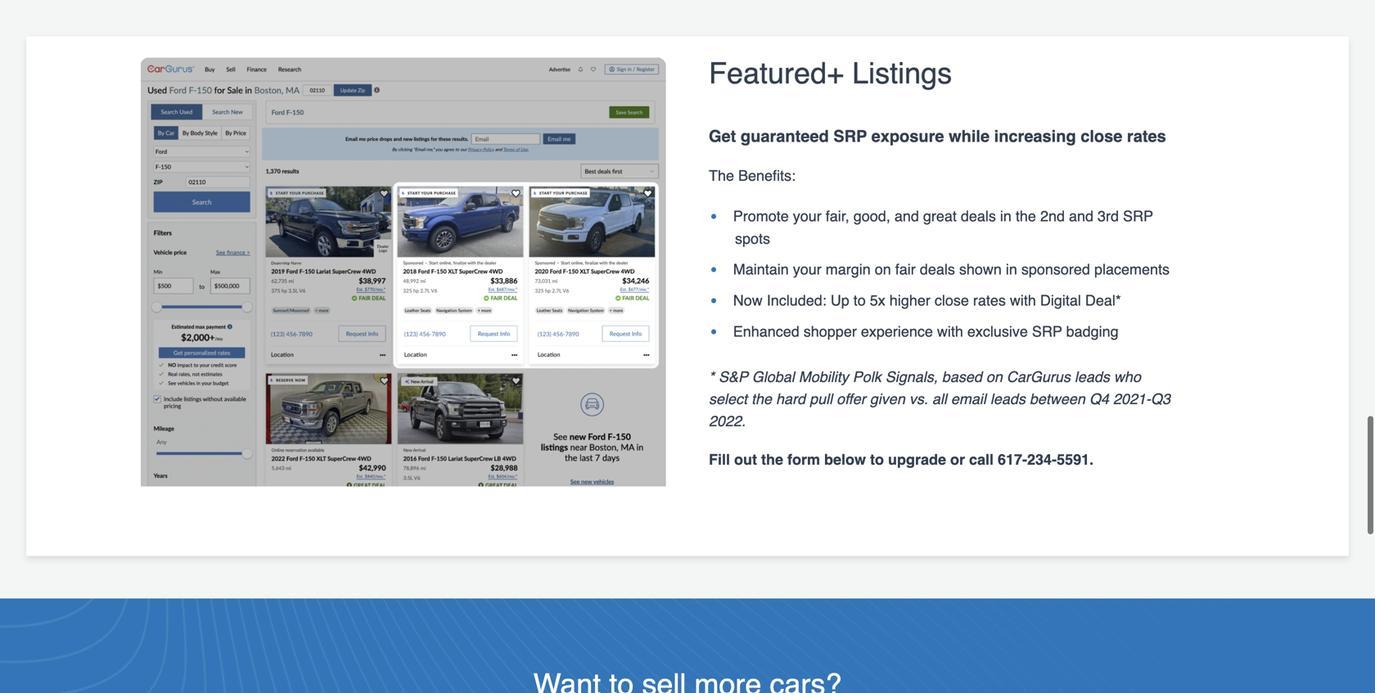 Task type: locate. For each thing, give the bounding box(es) containing it.
featured+ listings
[[709, 56, 952, 90]]

0 horizontal spatial to
[[854, 292, 866, 309]]

2022.
[[709, 413, 746, 430]]

0 vertical spatial srp
[[833, 127, 867, 146]]

2 horizontal spatial srp
[[1123, 208, 1153, 225]]

0 vertical spatial the
[[1016, 208, 1036, 225]]

s&p
[[719, 369, 748, 386]]

benefits:
[[738, 167, 796, 184]]

shopper
[[804, 323, 857, 340]]

digital
[[1040, 292, 1081, 309]]

0 vertical spatial close
[[1081, 127, 1122, 146]]

your left fair,
[[793, 208, 822, 225]]

below
[[824, 451, 866, 468]]

0 horizontal spatial leads
[[990, 391, 1025, 408]]

1 your from the top
[[793, 208, 822, 225]]

on right 'based'
[[986, 369, 1003, 386]]

0 vertical spatial deals
[[961, 208, 996, 225]]

1 horizontal spatial leads
[[1075, 369, 1110, 386]]

vs.
[[909, 391, 928, 408]]

fill
[[709, 451, 730, 468]]

0 vertical spatial with
[[1010, 292, 1036, 309]]

0 vertical spatial leads
[[1075, 369, 1110, 386]]

exclusive
[[967, 323, 1028, 340]]

leads
[[1075, 369, 1110, 386], [990, 391, 1025, 408]]

1 vertical spatial on
[[986, 369, 1003, 386]]

1 vertical spatial in
[[1006, 261, 1017, 278]]

who
[[1114, 369, 1141, 386]]

experience
[[861, 323, 933, 340]]

your up included:
[[793, 261, 822, 278]]

leads down cargurus
[[990, 391, 1025, 408]]

*
[[709, 369, 715, 386]]

0 horizontal spatial rates
[[973, 292, 1006, 309]]

0 vertical spatial on
[[875, 261, 891, 278]]

between
[[1030, 391, 1085, 408]]

1 vertical spatial your
[[793, 261, 822, 278]]

0 horizontal spatial with
[[937, 323, 963, 340]]

your inside promote your fair, good, and great deals in the 2nd and 3rd srp spots
[[793, 208, 822, 225]]

rates
[[1127, 127, 1166, 146], [973, 292, 1006, 309]]

with left 'digital'
[[1010, 292, 1036, 309]]

with down now included: up to 5x higher close rates with digital deal*
[[937, 323, 963, 340]]

deals right 'fair'
[[920, 261, 955, 278]]

get
[[709, 127, 736, 146]]

all
[[932, 391, 947, 408]]

1 vertical spatial deals
[[920, 261, 955, 278]]

to
[[854, 292, 866, 309], [870, 451, 884, 468]]

the left the 2nd
[[1016, 208, 1036, 225]]

1 vertical spatial the
[[751, 391, 772, 408]]

get guaranteed srp exposure while increasing close rates
[[709, 127, 1166, 146]]

now
[[733, 292, 763, 309]]

1 vertical spatial rates
[[973, 292, 1006, 309]]

in right shown
[[1006, 261, 1017, 278]]

and left 3rd
[[1069, 208, 1094, 225]]

the right out
[[761, 451, 783, 468]]

good,
[[854, 208, 890, 225]]

margin
[[826, 261, 871, 278]]

your for promote
[[793, 208, 822, 225]]

close
[[1081, 127, 1122, 146], [935, 292, 969, 309]]

1 horizontal spatial close
[[1081, 127, 1122, 146]]

to left 5x
[[854, 292, 866, 309]]

promote your fair, good, and great deals in the 2nd and 3rd srp spots
[[733, 208, 1153, 247]]

and
[[894, 208, 919, 225], [1069, 208, 1094, 225]]

in for sponsored
[[1006, 261, 1017, 278]]

close for increasing
[[1081, 127, 1122, 146]]

and left the great
[[894, 208, 919, 225]]

1 horizontal spatial deals
[[961, 208, 996, 225]]

form
[[787, 451, 820, 468]]

on
[[875, 261, 891, 278], [986, 369, 1003, 386]]

5x
[[870, 292, 885, 309]]

fair,
[[826, 208, 849, 225]]

0 vertical spatial your
[[793, 208, 822, 225]]

0 vertical spatial rates
[[1127, 127, 1166, 146]]

1 horizontal spatial rates
[[1127, 127, 1166, 146]]

polk
[[853, 369, 881, 386]]

exposure
[[871, 127, 944, 146]]

2 and from the left
[[1069, 208, 1094, 225]]

0 horizontal spatial on
[[875, 261, 891, 278]]

2nd
[[1040, 208, 1065, 225]]

mobility
[[799, 369, 849, 386]]

srp
[[833, 127, 867, 146], [1123, 208, 1153, 225], [1032, 323, 1062, 340]]

srp right 3rd
[[1123, 208, 1153, 225]]

close right increasing
[[1081, 127, 1122, 146]]

deals right the great
[[961, 208, 996, 225]]

your
[[793, 208, 822, 225], [793, 261, 822, 278]]

to right below
[[870, 451, 884, 468]]

srp left exposure
[[833, 127, 867, 146]]

0 vertical spatial to
[[854, 292, 866, 309]]

in
[[1000, 208, 1012, 225], [1006, 261, 1017, 278]]

featured+
[[709, 56, 844, 90]]

leads up q4 on the bottom of the page
[[1075, 369, 1110, 386]]

while
[[949, 127, 990, 146]]

on inside * s&p global mobility polk signals, based on cargurus leads who select the hard pull offer given vs. all email leads between q4 2021-q3 2022.
[[986, 369, 1003, 386]]

in left the 2nd
[[1000, 208, 1012, 225]]

call
[[969, 451, 994, 468]]

the down global
[[751, 391, 772, 408]]

deal*
[[1085, 292, 1121, 309]]

fair
[[895, 261, 916, 278]]

1 vertical spatial to
[[870, 451, 884, 468]]

0 vertical spatial in
[[1000, 208, 1012, 225]]

the
[[709, 167, 734, 184]]

1 vertical spatial srp
[[1123, 208, 1153, 225]]

0 horizontal spatial and
[[894, 208, 919, 225]]

on left 'fair'
[[875, 261, 891, 278]]

2021-
[[1113, 391, 1151, 408]]

0 horizontal spatial deals
[[920, 261, 955, 278]]

1 horizontal spatial on
[[986, 369, 1003, 386]]

given
[[870, 391, 905, 408]]

1 vertical spatial with
[[937, 323, 963, 340]]

the inside promote your fair, good, and great deals in the 2nd and 3rd srp spots
[[1016, 208, 1036, 225]]

spots
[[735, 230, 770, 247]]

your for maintain
[[793, 261, 822, 278]]

0 horizontal spatial close
[[935, 292, 969, 309]]

1 horizontal spatial and
[[1069, 208, 1094, 225]]

in inside promote your fair, good, and great deals in the 2nd and 3rd srp spots
[[1000, 208, 1012, 225]]

1 horizontal spatial srp
[[1032, 323, 1062, 340]]

deals
[[961, 208, 996, 225], [920, 261, 955, 278]]

increasing
[[994, 127, 1076, 146]]

with
[[1010, 292, 1036, 309], [937, 323, 963, 340]]

the
[[1016, 208, 1036, 225], [751, 391, 772, 408], [761, 451, 783, 468]]

close down the maintain your margin on fair deals shown in sponsored placements at the top right of the page
[[935, 292, 969, 309]]

1 vertical spatial close
[[935, 292, 969, 309]]

srp down 'digital'
[[1032, 323, 1062, 340]]

2 your from the top
[[793, 261, 822, 278]]



Task type: describe. For each thing, give the bounding box(es) containing it.
cargurus
[[1007, 369, 1071, 386]]

signals,
[[885, 369, 938, 386]]

1 horizontal spatial with
[[1010, 292, 1036, 309]]

promote
[[733, 208, 789, 225]]

offer
[[837, 391, 866, 408]]

email
[[951, 391, 986, 408]]

or
[[950, 451, 965, 468]]

shown
[[959, 261, 1002, 278]]

234-
[[1027, 451, 1057, 468]]

deals inside promote your fair, good, and great deals in the 2nd and 3rd srp spots
[[961, 208, 996, 225]]

fill out the form below to upgrade or call 617-234-5591.
[[709, 451, 1094, 468]]

in for the
[[1000, 208, 1012, 225]]

out
[[734, 451, 757, 468]]

rates for higher
[[973, 292, 1006, 309]]

enhanced
[[733, 323, 799, 340]]

higher
[[890, 292, 931, 309]]

3rd
[[1098, 208, 1119, 225]]

2 vertical spatial srp
[[1032, 323, 1062, 340]]

2 vertical spatial the
[[761, 451, 783, 468]]

q4
[[1089, 391, 1109, 408]]

up
[[831, 292, 849, 309]]

now included: up to 5x higher close rates with digital deal*
[[733, 292, 1121, 309]]

placements
[[1094, 261, 1170, 278]]

badging
[[1066, 323, 1119, 340]]

select
[[709, 391, 747, 408]]

srp inside promote your fair, good, and great deals in the 2nd and 3rd srp spots
[[1123, 208, 1153, 225]]

great
[[923, 208, 957, 225]]

maintain your margin on fair deals shown in sponsored placements
[[733, 261, 1170, 278]]

the benefits:
[[709, 167, 796, 184]]

5591.
[[1057, 451, 1094, 468]]

included:
[[767, 292, 826, 309]]

featured+ tiles image
[[141, 56, 666, 487]]

0 horizontal spatial srp
[[833, 127, 867, 146]]

* s&p global mobility polk signals, based on cargurus leads who select the hard pull offer given vs. all email leads between q4 2021-q3 2022.
[[709, 369, 1170, 430]]

listings
[[852, 56, 952, 90]]

pull
[[810, 391, 832, 408]]

global
[[752, 369, 795, 386]]

maintain
[[733, 261, 789, 278]]

sponsored
[[1021, 261, 1090, 278]]

1 and from the left
[[894, 208, 919, 225]]

617-
[[998, 451, 1027, 468]]

q3
[[1151, 391, 1170, 408]]

close for higher
[[935, 292, 969, 309]]

enhanced shopper experience with exclusive srp badging
[[733, 323, 1119, 340]]

rates for increasing
[[1127, 127, 1166, 146]]

based
[[942, 369, 982, 386]]

hard
[[776, 391, 805, 408]]

upgrade
[[888, 451, 946, 468]]

1 horizontal spatial to
[[870, 451, 884, 468]]

guaranteed
[[741, 127, 829, 146]]

the inside * s&p global mobility polk signals, based on cargurus leads who select the hard pull offer given vs. all email leads between q4 2021-q3 2022.
[[751, 391, 772, 408]]

1 vertical spatial leads
[[990, 391, 1025, 408]]



Task type: vqa. For each thing, say whether or not it's contained in the screenshot.
- inside the the 'CarGurus Intelligence Report - January 2023 Recap'
no



